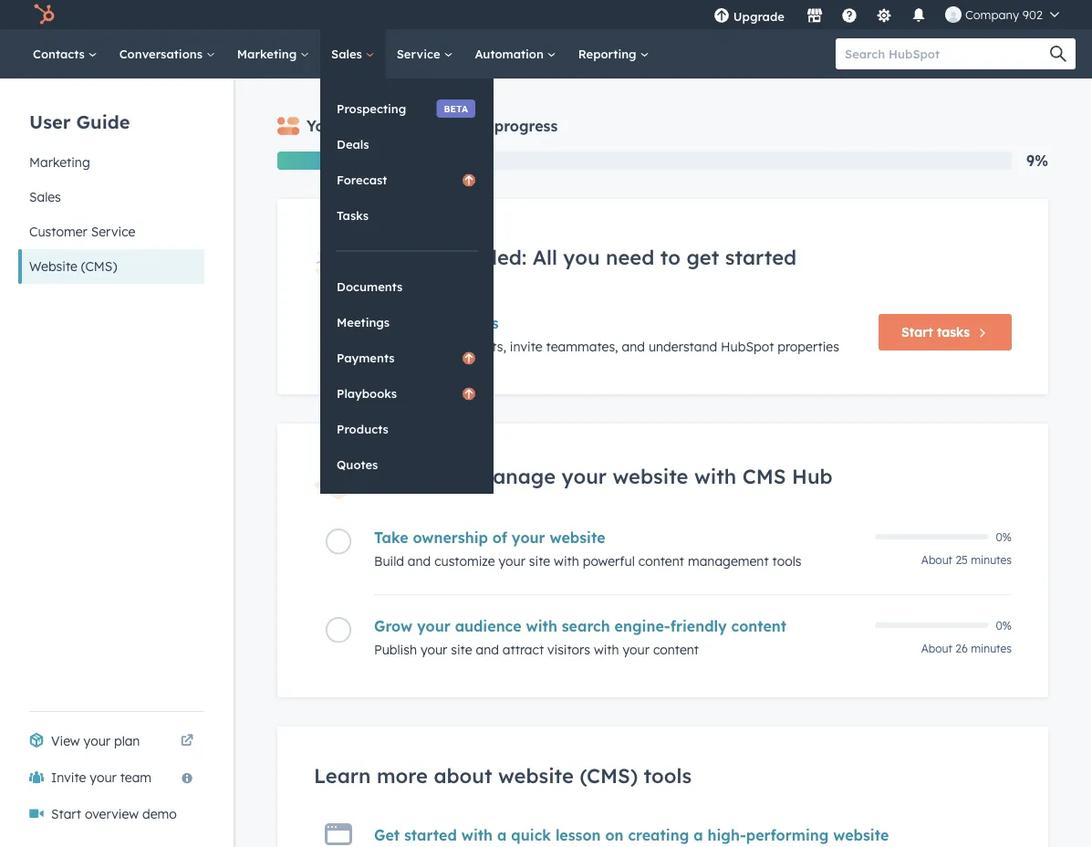 Task type: vqa. For each thing, say whether or not it's contained in the screenshot.
report
no



Task type: describe. For each thing, give the bounding box(es) containing it.
your inside invite your team "button"
[[90, 770, 117, 786]]

hubspot link
[[22, 4, 68, 26]]

forecast link
[[320, 163, 494, 197]]

quotes link
[[320, 447, 494, 482]]

your right manage
[[562, 464, 607, 489]]

and inside take ownership of your website build and customize your site with powerful content management tools
[[408, 553, 431, 569]]

sales button
[[18, 180, 205, 215]]

you
[[564, 244, 600, 269]]

your inside 'set up the basics import your contacts, invite teammates, and understand hubspot properties'
[[421, 339, 448, 355]]

need
[[606, 244, 655, 269]]

website inside button
[[29, 258, 77, 274]]

attract
[[503, 642, 544, 658]]

guide
[[76, 110, 130, 133]]

invite
[[510, 339, 543, 355]]

with up 'attract'
[[526, 617, 558, 635]]

with down the grow your audience with search engine-friendly content button
[[594, 642, 620, 658]]

0 vertical spatial tools
[[455, 117, 490, 135]]

sales inside "sales" button
[[29, 189, 61, 205]]

website inside take ownership of your website build and customize your site with powerful content management tools
[[550, 529, 606, 547]]

demo
[[142, 806, 177, 822]]

take ownership of your website build and customize your site with powerful content management tools
[[374, 529, 802, 569]]

about
[[434, 763, 493, 788]]

1 vertical spatial content
[[732, 617, 787, 635]]

get
[[687, 244, 720, 269]]

search
[[562, 617, 611, 635]]

0% for take ownership of your website
[[997, 530, 1013, 544]]

your down the 'of'
[[499, 553, 526, 569]]

with left cms
[[695, 464, 737, 489]]

1 a from the left
[[498, 826, 507, 844]]

company 902
[[966, 7, 1044, 22]]

mateo roberts image
[[946, 6, 962, 23]]

search button
[[1042, 38, 1076, 69]]

0 vertical spatial website
[[345, 117, 403, 135]]

customer
[[29, 224, 87, 240]]

overview
[[85, 806, 139, 822]]

2 vertical spatial content
[[654, 642, 699, 658]]

get
[[374, 826, 400, 844]]

website right the performing
[[834, 826, 890, 844]]

creating
[[629, 826, 690, 844]]

contacts,
[[451, 339, 507, 355]]

learn more about website (cms) tools
[[314, 763, 692, 788]]

1 build from the top
[[374, 464, 425, 489]]

marketing button
[[18, 145, 205, 180]]

start tasks button
[[879, 314, 1013, 351]]

prospecting
[[337, 101, 407, 116]]

25
[[956, 553, 969, 567]]

service link
[[386, 29, 464, 79]]

basics
[[453, 314, 499, 333]]

manage
[[474, 464, 556, 489]]

view your plan link
[[18, 723, 205, 760]]

contacts
[[33, 46, 88, 61]]

menu containing company 902
[[703, 0, 1071, 36]]

import
[[374, 339, 417, 355]]

1 horizontal spatial service
[[397, 46, 444, 61]]

payments link
[[320, 341, 494, 375]]

reporting
[[579, 46, 640, 61]]

properties
[[778, 339, 840, 355]]

automation
[[475, 46, 548, 61]]

site inside take ownership of your website build and customize your site with powerful content management tools
[[529, 553, 551, 569]]

grow your audience with search engine-friendly content button
[[374, 617, 865, 635]]

content inside take ownership of your website build and customize your site with powerful content management tools
[[639, 553, 685, 569]]

settings image
[[876, 8, 893, 25]]

tasks link
[[320, 198, 494, 233]]

hub
[[793, 464, 833, 489]]

powerful
[[583, 553, 635, 569]]

sales link
[[320, 29, 386, 79]]

contacts link
[[22, 29, 108, 79]]

take ownership of your website button
[[374, 529, 865, 547]]

site inside grow your audience with search engine-friendly content publish your site and attract visitors with your content
[[451, 642, 473, 658]]

deals
[[337, 137, 369, 152]]

understand
[[649, 339, 718, 355]]

of
[[493, 529, 508, 547]]

quick
[[512, 826, 551, 844]]

forecast
[[337, 172, 387, 187]]

start overview demo
[[51, 806, 177, 822]]

view
[[51, 733, 80, 749]]

hubspot image
[[33, 4, 55, 26]]

on
[[606, 826, 624, 844]]

team
[[120, 770, 152, 786]]

your inside view your plan link
[[84, 733, 110, 749]]

documents link
[[320, 269, 494, 304]]

with left quick
[[462, 826, 493, 844]]

and inside grow your audience with search engine-friendly content publish your site and attract visitors with your content
[[476, 642, 499, 658]]

customize
[[435, 553, 495, 569]]

set
[[374, 314, 398, 333]]

the
[[426, 314, 449, 333]]

lesson
[[556, 826, 601, 844]]

products
[[337, 421, 389, 436]]

grow
[[374, 617, 413, 635]]

take
[[374, 529, 409, 547]]

upgrade
[[734, 9, 785, 24]]

902
[[1023, 7, 1044, 22]]

invite your team button
[[18, 760, 205, 796]]

to
[[661, 244, 681, 269]]

website up quick
[[498, 763, 574, 788]]

2 vertical spatial (cms)
[[580, 763, 638, 788]]

and inside 'set up the basics import your contacts, invite teammates, and understand hubspot properties'
[[622, 339, 645, 355]]

get started with a quick lesson on creating a high-performing website
[[374, 826, 890, 844]]

quotes
[[337, 457, 378, 472]]

your right publish
[[421, 642, 448, 658]]

cms
[[743, 464, 787, 489]]

your down engine-
[[623, 642, 650, 658]]

your right grow at bottom
[[417, 617, 451, 635]]

your
[[307, 117, 340, 135]]

learn
[[314, 763, 371, 788]]



Task type: locate. For each thing, give the bounding box(es) containing it.
0 vertical spatial (cms)
[[407, 117, 450, 135]]

2 link opens in a new window image from the top
[[181, 735, 194, 748]]

all
[[533, 244, 558, 269]]

search image
[[1051, 46, 1067, 62]]

and
[[622, 339, 645, 355], [430, 464, 468, 489], [408, 553, 431, 569], [476, 642, 499, 658]]

and down set up the basics "button"
[[622, 339, 645, 355]]

sales up customer
[[29, 189, 61, 205]]

payments
[[337, 350, 395, 365]]

1 vertical spatial site
[[451, 642, 473, 658]]

2 a from the left
[[694, 826, 704, 844]]

user guide views element
[[18, 79, 205, 284]]

content down take ownership of your website button
[[639, 553, 685, 569]]

started
[[726, 244, 797, 269], [404, 826, 457, 844]]

started right get
[[726, 244, 797, 269]]

view your plan
[[51, 733, 140, 749]]

help button
[[834, 0, 865, 29]]

0% for grow your audience with search engine-friendly content
[[997, 619, 1013, 632]]

2 build from the top
[[374, 553, 404, 569]]

high-
[[708, 826, 747, 844]]

sales inside sales 'link'
[[331, 46, 366, 61]]

invite
[[51, 770, 86, 786]]

minutes right 25
[[972, 553, 1013, 567]]

start tasks
[[902, 324, 971, 340]]

0 vertical spatial content
[[639, 553, 685, 569]]

(cms) up on
[[580, 763, 638, 788]]

website down prospecting
[[345, 117, 403, 135]]

link opens in a new window image
[[181, 730, 194, 752], [181, 735, 194, 748]]

1 vertical spatial started
[[404, 826, 457, 844]]

website down customer
[[29, 258, 77, 274]]

1 minutes from the top
[[972, 553, 1013, 567]]

started right 'get'
[[404, 826, 457, 844]]

set up the basics button
[[374, 314, 865, 333]]

1 horizontal spatial (cms)
[[407, 117, 450, 135]]

1 horizontal spatial a
[[694, 826, 704, 844]]

tasks
[[337, 208, 369, 223]]

1 horizontal spatial tools
[[644, 763, 692, 788]]

build down products link
[[374, 464, 425, 489]]

0 horizontal spatial (cms)
[[81, 258, 117, 274]]

1 0% from the top
[[997, 530, 1013, 544]]

playbooks
[[337, 386, 397, 401]]

minutes for take ownership of your website
[[972, 553, 1013, 567]]

your left team on the left of the page
[[90, 770, 117, 786]]

0 horizontal spatial service
[[91, 224, 135, 240]]

build and manage your website with cms hub
[[374, 464, 833, 489]]

0 horizontal spatial site
[[451, 642, 473, 658]]

start for start overview demo
[[51, 806, 81, 822]]

company 902 button
[[935, 0, 1071, 29]]

1 horizontal spatial started
[[726, 244, 797, 269]]

with inside take ownership of your website build and customize your site with powerful content management tools
[[554, 553, 580, 569]]

more
[[377, 763, 428, 788]]

your website (cms) tools progress progress bar
[[278, 152, 344, 170]]

about 25 minutes
[[922, 553, 1013, 567]]

0 horizontal spatial started
[[404, 826, 457, 844]]

sales
[[331, 46, 366, 61], [29, 189, 61, 205]]

Search HubSpot search field
[[836, 38, 1060, 69]]

1 horizontal spatial sales
[[331, 46, 366, 61]]

hubspot
[[721, 339, 775, 355]]

0 horizontal spatial start
[[51, 806, 81, 822]]

friendly
[[671, 617, 727, 635]]

meetings link
[[320, 305, 494, 340]]

1 vertical spatial start
[[51, 806, 81, 822]]

0 vertical spatial start
[[902, 324, 934, 340]]

progress
[[495, 117, 558, 135]]

menu
[[703, 0, 1071, 36]]

build inside take ownership of your website build and customize your site with powerful content management tools
[[374, 553, 404, 569]]

user
[[29, 110, 71, 133]]

beta
[[444, 103, 468, 114]]

(cms) down customer service button at the left top
[[81, 258, 117, 274]]

0%
[[997, 530, 1013, 544], [997, 619, 1013, 632]]

content right friendly
[[732, 617, 787, 635]]

a
[[498, 826, 507, 844], [694, 826, 704, 844]]

0 horizontal spatial website
[[29, 258, 77, 274]]

1 horizontal spatial website
[[345, 117, 403, 135]]

1 vertical spatial 0%
[[997, 619, 1013, 632]]

website
[[613, 464, 689, 489], [550, 529, 606, 547], [498, 763, 574, 788], [834, 826, 890, 844]]

1 horizontal spatial marketing
[[237, 46, 300, 61]]

service
[[397, 46, 444, 61], [91, 224, 135, 240]]

your down the
[[421, 339, 448, 355]]

your left plan
[[84, 733, 110, 749]]

grow your audience with search engine-friendly content publish your site and attract visitors with your content
[[374, 617, 787, 658]]

and up ownership
[[430, 464, 468, 489]]

with
[[695, 464, 737, 489], [554, 553, 580, 569], [526, 617, 558, 635], [594, 642, 620, 658], [462, 826, 493, 844]]

sales menu
[[320, 79, 494, 494]]

tools right management
[[773, 553, 802, 569]]

about 26 minutes
[[922, 642, 1013, 656]]

1 vertical spatial about
[[922, 642, 953, 656]]

service inside button
[[91, 224, 135, 240]]

1 vertical spatial build
[[374, 553, 404, 569]]

website (cms) button
[[18, 249, 205, 284]]

0% up about 26 minutes
[[997, 619, 1013, 632]]

site left powerful
[[529, 553, 551, 569]]

0 vertical spatial service
[[397, 46, 444, 61]]

0 vertical spatial about
[[922, 553, 953, 567]]

(cms) down "beta"
[[407, 117, 450, 135]]

customer service button
[[18, 215, 205, 249]]

0 horizontal spatial sales
[[29, 189, 61, 205]]

website (cms)
[[29, 258, 117, 274]]

2 horizontal spatial (cms)
[[580, 763, 638, 788]]

marketing inside button
[[29, 154, 90, 170]]

up
[[402, 314, 421, 333]]

0 vertical spatial site
[[529, 553, 551, 569]]

settings link
[[865, 0, 904, 29]]

1 vertical spatial website
[[29, 258, 77, 274]]

1 link opens in a new window image from the top
[[181, 730, 194, 752]]

site
[[529, 553, 551, 569], [451, 642, 473, 658]]

teammates,
[[546, 339, 619, 355]]

tasks
[[938, 324, 971, 340]]

9%
[[1027, 152, 1049, 170]]

marketplaces button
[[796, 0, 834, 29]]

upgrade image
[[714, 8, 730, 25]]

1 vertical spatial (cms)
[[81, 258, 117, 274]]

ownership
[[413, 529, 488, 547]]

1 horizontal spatial site
[[529, 553, 551, 569]]

about left 26
[[922, 642, 953, 656]]

start down invite
[[51, 806, 81, 822]]

0 vertical spatial started
[[726, 244, 797, 269]]

2 vertical spatial tools
[[644, 763, 692, 788]]

build down take
[[374, 553, 404, 569]]

(cms)
[[407, 117, 450, 135], [81, 258, 117, 274], [580, 763, 638, 788]]

start overview demo link
[[18, 796, 205, 833]]

website up take ownership of your website button
[[613, 464, 689, 489]]

notifications image
[[911, 8, 928, 25]]

site down audience
[[451, 642, 473, 658]]

deals link
[[320, 127, 494, 162]]

0% up the about 25 minutes
[[997, 530, 1013, 544]]

0 vertical spatial minutes
[[972, 553, 1013, 567]]

1 vertical spatial sales
[[29, 189, 61, 205]]

marketing
[[237, 46, 300, 61], [29, 154, 90, 170]]

a left quick
[[498, 826, 507, 844]]

playbooks link
[[320, 376, 494, 411]]

tools inside take ownership of your website build and customize your site with powerful content management tools
[[773, 553, 802, 569]]

(cms) inside button
[[81, 258, 117, 274]]

meetings
[[337, 315, 390, 330]]

your
[[421, 339, 448, 355], [562, 464, 607, 489], [512, 529, 546, 547], [499, 553, 526, 569], [417, 617, 451, 635], [421, 642, 448, 658], [623, 642, 650, 658], [84, 733, 110, 749], [90, 770, 117, 786]]

start left tasks
[[902, 324, 934, 340]]

2 horizontal spatial tools
[[773, 553, 802, 569]]

engine-
[[615, 617, 671, 635]]

management
[[688, 553, 769, 569]]

2 0% from the top
[[997, 619, 1013, 632]]

1 about from the top
[[922, 553, 953, 567]]

tools up creating
[[644, 763, 692, 788]]

marketing down user
[[29, 154, 90, 170]]

and down take
[[408, 553, 431, 569]]

0 vertical spatial marketing
[[237, 46, 300, 61]]

with left powerful
[[554, 553, 580, 569]]

audience
[[455, 617, 522, 635]]

service right sales 'link'
[[397, 46, 444, 61]]

sales up prospecting
[[331, 46, 366, 61]]

help image
[[842, 8, 858, 25]]

website
[[345, 117, 403, 135], [29, 258, 77, 274]]

publish
[[374, 642, 417, 658]]

recommended: all you need to get started
[[374, 244, 797, 269]]

marketplaces image
[[807, 8, 823, 25]]

minutes for grow your audience with search engine-friendly content
[[972, 642, 1013, 656]]

reporting link
[[568, 29, 661, 79]]

notifications button
[[904, 0, 935, 29]]

a left high-
[[694, 826, 704, 844]]

tools down "beta"
[[455, 117, 490, 135]]

tools
[[455, 117, 490, 135], [773, 553, 802, 569], [644, 763, 692, 788]]

products link
[[320, 412, 494, 447]]

1 horizontal spatial start
[[902, 324, 934, 340]]

invite your team
[[51, 770, 152, 786]]

1 vertical spatial service
[[91, 224, 135, 240]]

start for start tasks
[[902, 324, 934, 340]]

2 about from the top
[[922, 642, 953, 656]]

about for grow your audience with search engine-friendly content
[[922, 642, 953, 656]]

marketing left sales 'link'
[[237, 46, 300, 61]]

1 vertical spatial tools
[[773, 553, 802, 569]]

set up the basics import your contacts, invite teammates, and understand hubspot properties
[[374, 314, 840, 355]]

minutes right 26
[[972, 642, 1013, 656]]

0 horizontal spatial a
[[498, 826, 507, 844]]

0 horizontal spatial tools
[[455, 117, 490, 135]]

plan
[[114, 733, 140, 749]]

start inside button
[[902, 324, 934, 340]]

content down friendly
[[654, 642, 699, 658]]

about for take ownership of your website
[[922, 553, 953, 567]]

0 horizontal spatial marketing
[[29, 154, 90, 170]]

marketing link
[[226, 29, 320, 79]]

your right the 'of'
[[512, 529, 546, 547]]

about left 25
[[922, 553, 953, 567]]

get started with a quick lesson on creating a high-performing website link
[[374, 826, 890, 844]]

and down audience
[[476, 642, 499, 658]]

0 vertical spatial 0%
[[997, 530, 1013, 544]]

0 vertical spatial build
[[374, 464, 425, 489]]

website up powerful
[[550, 529, 606, 547]]

1 vertical spatial marketing
[[29, 154, 90, 170]]

0 vertical spatial sales
[[331, 46, 366, 61]]

1 vertical spatial minutes
[[972, 642, 1013, 656]]

2 minutes from the top
[[972, 642, 1013, 656]]

service down "sales" button
[[91, 224, 135, 240]]



